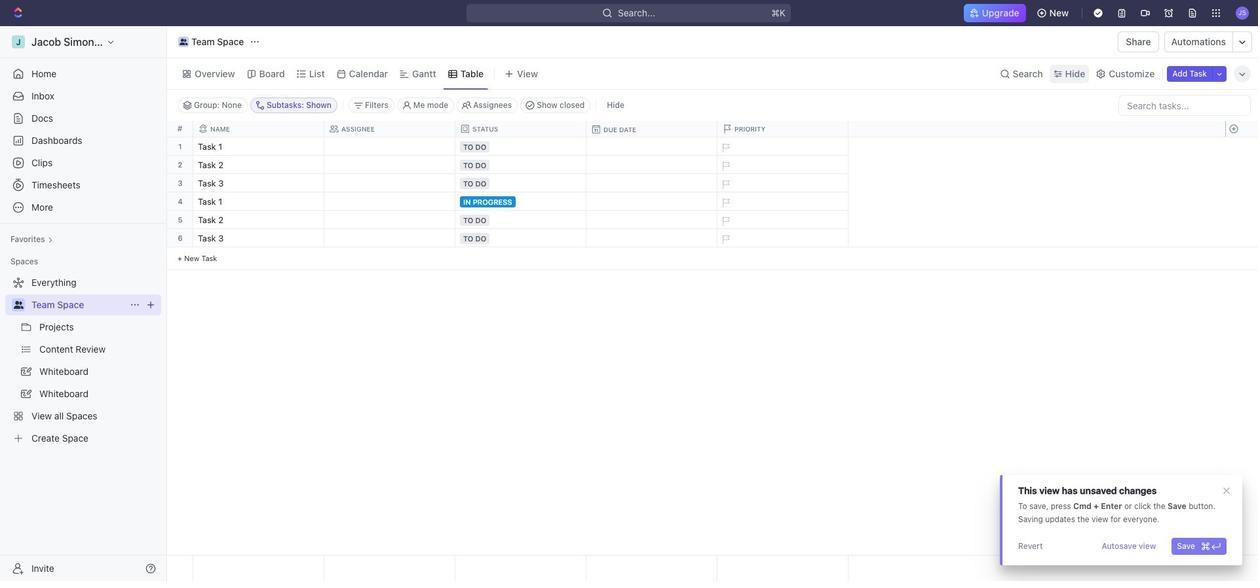 Task type: vqa. For each thing, say whether or not it's contained in the screenshot.
1st Set priority image from the top
yes



Task type: describe. For each thing, give the bounding box(es) containing it.
2 set priority element from the top
[[716, 157, 735, 176]]

dropdown menu image
[[586, 556, 717, 582]]

2 set priority image from the top
[[716, 175, 735, 195]]

5 set priority element from the top
[[716, 212, 735, 231]]

sidebar navigation
[[0, 26, 170, 582]]

4 set priority element from the top
[[716, 193, 735, 213]]

5 column header from the left
[[718, 121, 851, 137]]

1 set priority image from the top
[[716, 157, 735, 176]]

user group image
[[179, 39, 188, 45]]

1 set priority element from the top
[[716, 138, 735, 158]]

user group image
[[13, 301, 23, 309]]

tree inside sidebar "navigation"
[[5, 273, 161, 450]]

6 set priority element from the top
[[716, 230, 735, 250]]

2 row group from the left
[[193, 138, 849, 271]]

3 row group from the left
[[1225, 138, 1258, 271]]



Task type: locate. For each thing, give the bounding box(es) containing it.
1 set priority image from the top
[[716, 138, 735, 158]]

set priority image for fifth "set priority" element from the top
[[716, 212, 735, 231]]

Search tasks... text field
[[1119, 96, 1250, 115]]

press space to select this row. row
[[167, 138, 193, 156], [193, 138, 849, 158], [1225, 138, 1258, 156], [167, 156, 193, 174], [193, 156, 849, 176], [1225, 156, 1258, 174], [167, 174, 193, 193], [193, 174, 849, 195], [1225, 174, 1258, 193], [167, 193, 193, 211], [193, 193, 849, 213], [1225, 193, 1258, 211], [167, 211, 193, 229], [193, 211, 849, 231], [1225, 211, 1258, 229], [167, 229, 193, 248], [193, 229, 849, 250], [1225, 229, 1258, 248], [193, 556, 849, 582], [1225, 556, 1258, 582]]

cell
[[324, 138, 455, 155], [455, 138, 586, 155], [586, 138, 718, 155], [324, 156, 455, 174], [455, 156, 586, 174], [586, 156, 718, 174], [324, 174, 455, 192], [455, 174, 586, 192], [586, 174, 718, 192], [324, 193, 455, 210], [455, 193, 586, 210], [586, 193, 718, 210], [324, 211, 455, 229], [455, 211, 586, 229], [586, 211, 718, 229], [324, 229, 455, 247], [455, 229, 586, 247], [586, 229, 718, 247]]

jacob simon's workspace, , element
[[12, 35, 25, 48]]

2 column header from the left
[[324, 121, 458, 137]]

3 set priority image from the top
[[716, 193, 735, 213]]

3 column header from the left
[[455, 121, 589, 137]]

0 vertical spatial set priority image
[[716, 138, 735, 158]]

row group
[[167, 138, 193, 271], [193, 138, 849, 271], [1225, 138, 1258, 271]]

set priority element
[[716, 138, 735, 158], [716, 157, 735, 176], [716, 175, 735, 195], [716, 193, 735, 213], [716, 212, 735, 231], [716, 230, 735, 250]]

tree
[[5, 273, 161, 450]]

1 vertical spatial set priority image
[[716, 212, 735, 231]]

row
[[193, 121, 851, 138]]

set priority image
[[716, 157, 735, 176], [716, 175, 735, 195], [716, 193, 735, 213], [716, 230, 735, 250]]

set priority image for sixth "set priority" element from the bottom of the second row group from right
[[716, 138, 735, 158]]

column header
[[193, 121, 327, 137], [324, 121, 458, 137], [455, 121, 589, 137], [586, 121, 720, 138], [718, 121, 851, 137]]

grid
[[167, 121, 1258, 582]]

2 set priority image from the top
[[716, 212, 735, 231]]

set priority image
[[716, 138, 735, 158], [716, 212, 735, 231]]

1 row group from the left
[[167, 138, 193, 271]]

4 column header from the left
[[586, 121, 720, 138]]

3 set priority element from the top
[[716, 175, 735, 195]]

4 set priority image from the top
[[716, 230, 735, 250]]

1 column header from the left
[[193, 121, 327, 137]]



